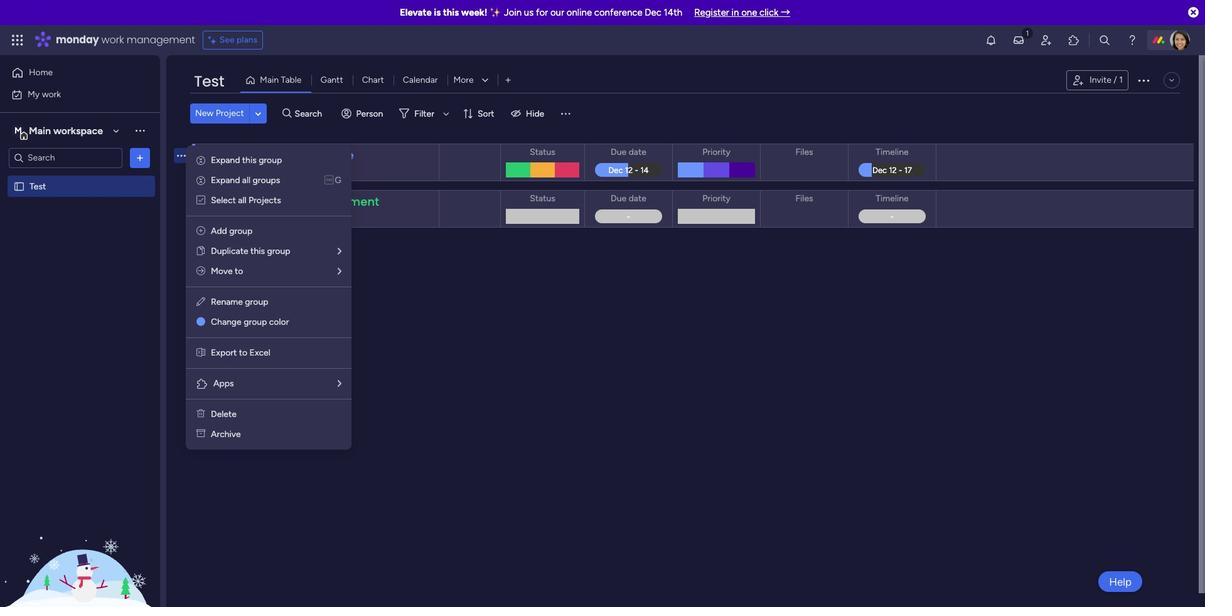Task type: locate. For each thing, give the bounding box(es) containing it.
0 vertical spatial timeline field
[[873, 146, 912, 159]]

0 vertical spatial svg image
[[196, 153, 206, 168]]

1 vertical spatial this
[[242, 155, 256, 166]]

main left "table"
[[260, 75, 279, 85]]

2 due date field from the top
[[608, 192, 650, 206]]

2 svg image from the top
[[196, 173, 206, 188]]

v2 delete line image
[[196, 409, 205, 420]]

this right new
[[250, 246, 265, 257]]

1 vertical spatial svg image
[[196, 173, 206, 188]]

v2 edit line image
[[196, 297, 205, 308]]

select product image
[[11, 34, 24, 46]]

production down groups at the top of the page
[[244, 194, 306, 210]]

our
[[550, 7, 564, 18]]

add inside button
[[215, 246, 231, 257]]

assessment
[[309, 194, 379, 210]]

0 horizontal spatial work
[[42, 89, 61, 99]]

Search field
[[292, 105, 329, 122]]

add new group button
[[191, 242, 281, 262]]

gantt button
[[311, 70, 353, 90]]

2 priority from the top
[[702, 193, 730, 204]]

expand
[[211, 155, 240, 166], [211, 175, 240, 186]]

g
[[335, 175, 341, 186]]

change
[[211, 317, 241, 328]]

0 vertical spatial files field
[[792, 146, 816, 159]]

14th
[[664, 7, 682, 18]]

files
[[795, 147, 813, 158], [795, 193, 813, 204]]

1 vertical spatial timeline field
[[873, 192, 912, 206]]

2 due date from the top
[[611, 193, 646, 204]]

0 vertical spatial due date
[[611, 147, 646, 158]]

Due date field
[[608, 146, 650, 159], [608, 192, 650, 206]]

work
[[101, 33, 124, 47], [42, 89, 61, 99]]

test inside list box
[[29, 181, 46, 192]]

Files field
[[792, 146, 816, 159], [792, 192, 816, 206]]

menu
[[186, 146, 351, 450]]

export to excel
[[211, 348, 270, 358]]

1 vertical spatial due date
[[611, 193, 646, 204]]

more
[[453, 75, 474, 85]]

priority
[[702, 147, 730, 158], [702, 193, 730, 204]]

add view image
[[506, 76, 511, 85]]

0 vertical spatial files
[[795, 147, 813, 158]]

2 vertical spatial test
[[29, 181, 46, 192]]

1 vertical spatial due
[[611, 193, 626, 204]]

1 svg image from the top
[[196, 153, 206, 168]]

1 vertical spatial status field
[[527, 192, 558, 206]]

2 due from the top
[[611, 193, 626, 204]]

lottie animation element
[[0, 481, 160, 608]]

0 vertical spatial due date field
[[608, 146, 650, 159]]

date
[[629, 147, 646, 158], [629, 193, 646, 204]]

this
[[443, 7, 459, 18], [242, 155, 256, 166], [250, 246, 265, 257]]

1 vertical spatial timeline
[[876, 193, 909, 204]]

0 vertical spatial this
[[443, 7, 459, 18]]

production up groups at the top of the page
[[243, 147, 306, 163]]

main
[[260, 75, 279, 85], [29, 125, 51, 137]]

group
[[259, 155, 282, 166], [229, 226, 253, 237], [252, 246, 275, 257], [267, 246, 290, 257], [245, 297, 268, 308], [244, 317, 267, 328]]

test up new
[[194, 71, 224, 92]]

0 vertical spatial production
[[243, 147, 306, 163]]

svg image
[[196, 153, 206, 168], [196, 173, 206, 188]]

svg image for expand all groups
[[196, 173, 206, 188]]

timeline
[[876, 147, 909, 158], [876, 193, 909, 204]]

menu image
[[559, 107, 572, 120]]

Timeline field
[[873, 146, 912, 159], [873, 192, 912, 206]]

Priority field
[[699, 146, 734, 159], [699, 192, 734, 206]]

hide
[[526, 108, 544, 119]]

all right select
[[238, 195, 246, 206]]

register in one click → link
[[694, 7, 790, 18]]

1 vertical spatial test
[[217, 147, 240, 163]]

1 vertical spatial work
[[42, 89, 61, 99]]

test production pipeline
[[217, 147, 354, 163]]

main inside workspace selection element
[[29, 125, 51, 137]]

to right move
[[235, 266, 243, 277]]

angle down image
[[255, 109, 261, 118]]

/
[[1114, 75, 1117, 85]]

1 vertical spatial priority
[[702, 193, 730, 204]]

v2 add outline image
[[196, 226, 205, 237]]

to for export
[[239, 348, 247, 358]]

option
[[0, 175, 160, 178]]

Status field
[[527, 146, 558, 159], [527, 192, 558, 206]]

monday work management
[[56, 33, 195, 47]]

production inside field
[[244, 194, 306, 210]]

add left new
[[215, 246, 231, 257]]

0 vertical spatial options image
[[1136, 73, 1151, 88]]

test list box
[[0, 173, 160, 367]]

dec
[[645, 7, 661, 18]]

0 vertical spatial all
[[242, 175, 250, 186]]

list arrow image for duplicate this group
[[338, 247, 341, 256]]

0 vertical spatial date
[[629, 147, 646, 158]]

my work button
[[8, 84, 135, 104]]

v2 export to excel outline image
[[196, 348, 205, 358]]

1 list arrow image from the top
[[338, 247, 341, 256]]

this right is
[[443, 7, 459, 18]]

workspace image
[[12, 124, 24, 138]]

us
[[524, 7, 534, 18]]

elevate is this week! ✨ join us for our online conference dec 14th
[[400, 7, 682, 18]]

1 vertical spatial status
[[530, 193, 555, 204]]

all for select
[[238, 195, 246, 206]]

new project button
[[190, 104, 249, 124]]

move to
[[211, 266, 243, 277]]

1 vertical spatial add
[[215, 246, 231, 257]]

2 timeline from the top
[[876, 193, 909, 204]]

1 vertical spatial main
[[29, 125, 51, 137]]

workspace selection element
[[12, 123, 105, 140]]

week!
[[461, 7, 487, 18]]

work right my
[[42, 89, 61, 99]]

main for main workspace
[[29, 125, 51, 137]]

1 vertical spatial to
[[239, 348, 247, 358]]

1 timeline from the top
[[876, 147, 909, 158]]

0 vertical spatial to
[[235, 266, 243, 277]]

2 expand from the top
[[211, 175, 240, 186]]

1 vertical spatial expand
[[211, 175, 240, 186]]

1 vertical spatial due date field
[[608, 192, 650, 206]]

1 vertical spatial all
[[238, 195, 246, 206]]

in
[[732, 7, 739, 18]]

see plans
[[219, 35, 257, 45]]

list arrow image
[[338, 247, 341, 256], [338, 380, 341, 388]]

0 vertical spatial add
[[211, 226, 227, 237]]

this up expand all groups
[[242, 155, 256, 166]]

0 vertical spatial priority
[[702, 147, 730, 158]]

0 vertical spatial status
[[530, 147, 555, 158]]

1 vertical spatial list arrow image
[[338, 380, 341, 388]]

0 horizontal spatial main
[[29, 125, 51, 137]]

1 vertical spatial date
[[629, 193, 646, 204]]

home
[[29, 67, 53, 78]]

1 vertical spatial files field
[[792, 192, 816, 206]]

date for 1st the due date field from the top
[[629, 147, 646, 158]]

2 priority field from the top
[[699, 192, 734, 206]]

svg image for expand this group
[[196, 153, 206, 168]]

2 list arrow image from the top
[[338, 380, 341, 388]]

group inside button
[[252, 246, 275, 257]]

0 vertical spatial main
[[260, 75, 279, 85]]

expand up select
[[211, 175, 240, 186]]

projects
[[249, 195, 281, 206]]

1 priority from the top
[[702, 147, 730, 158]]

1 expand from the top
[[211, 155, 240, 166]]

date for 1st the due date field from the bottom of the page
[[629, 193, 646, 204]]

main right the workspace image
[[29, 125, 51, 137]]

menu containing expand this group
[[186, 146, 351, 450]]

1 vertical spatial priority field
[[699, 192, 734, 206]]

expand this group
[[211, 155, 282, 166]]

priority for 2nd priority field from the bottom
[[702, 147, 730, 158]]

to
[[235, 266, 243, 277], [239, 348, 247, 358]]

work right monday
[[101, 33, 124, 47]]

0 vertical spatial status field
[[527, 146, 558, 159]]

select
[[211, 195, 236, 206]]

register in one click →
[[694, 7, 790, 18]]

add
[[211, 226, 227, 237], [215, 246, 231, 257]]

filter button
[[394, 104, 454, 124]]

expand up expand all groups
[[211, 155, 240, 166]]

production for test
[[243, 147, 306, 163]]

chart button
[[353, 70, 393, 90]]

0 vertical spatial priority field
[[699, 146, 734, 159]]

all left groups at the top of the page
[[242, 175, 250, 186]]

one
[[741, 7, 757, 18]]

0 vertical spatial work
[[101, 33, 124, 47]]

workspace options image
[[134, 124, 146, 137]]

0 vertical spatial test
[[194, 71, 224, 92]]

export
[[211, 348, 237, 358]]

pipeline
[[309, 147, 354, 163]]

groups
[[253, 175, 280, 186]]

1 horizontal spatial main
[[260, 75, 279, 85]]

options image down the workspace options icon
[[134, 152, 146, 164]]

apps image
[[196, 378, 208, 390]]

to left excel
[[239, 348, 247, 358]]

all
[[242, 175, 250, 186], [238, 195, 246, 206]]

1 vertical spatial files
[[795, 193, 813, 204]]

priority for first priority field from the bottom
[[702, 193, 730, 204]]

move
[[211, 266, 233, 277]]

0 vertical spatial expand
[[211, 155, 240, 166]]

1 vertical spatial options image
[[134, 152, 146, 164]]

test up expand all groups
[[217, 147, 240, 163]]

main inside 'main table' button
[[260, 75, 279, 85]]

lottie animation image
[[0, 481, 160, 608]]

1 due date field from the top
[[608, 146, 650, 159]]

main workspace
[[29, 125, 103, 137]]

my work
[[28, 89, 61, 99]]

2 vertical spatial this
[[250, 246, 265, 257]]

list arrow image
[[338, 267, 341, 276]]

test
[[194, 71, 224, 92], [217, 147, 240, 163], [29, 181, 46, 192]]

invite / 1
[[1089, 75, 1123, 85]]

2 date from the top
[[629, 193, 646, 204]]

production
[[243, 147, 306, 163], [244, 194, 306, 210]]

person
[[356, 108, 383, 119]]

add right v2 add outline image
[[211, 226, 227, 237]]

filter
[[414, 108, 434, 119]]

2 status from the top
[[530, 193, 555, 204]]

duplicate
[[211, 246, 248, 257]]

person button
[[336, 104, 391, 124]]

v2 circle image
[[196, 317, 205, 328]]

this for duplicate this group
[[250, 246, 265, 257]]

options image
[[1136, 73, 1151, 88], [134, 152, 146, 164]]

help image
[[1126, 34, 1138, 46]]

production inside field
[[243, 147, 306, 163]]

expand all groups
[[211, 175, 280, 186]]

Post Production Assessment field
[[213, 194, 382, 210]]

1
[[1119, 75, 1123, 85]]

0 vertical spatial list arrow image
[[338, 247, 341, 256]]

1 timeline field from the top
[[873, 146, 912, 159]]

1 horizontal spatial work
[[101, 33, 124, 47]]

options image right 1
[[1136, 73, 1151, 88]]

due date
[[611, 147, 646, 158], [611, 193, 646, 204]]

1 date from the top
[[629, 147, 646, 158]]

apps image
[[1068, 34, 1080, 46]]

0 vertical spatial timeline
[[876, 147, 909, 158]]

0 vertical spatial due
[[611, 147, 626, 158]]

this for expand this group
[[242, 155, 256, 166]]

test right the public board icon
[[29, 181, 46, 192]]

1 status from the top
[[530, 147, 555, 158]]

arrow down image
[[439, 106, 454, 121]]

work inside my work button
[[42, 89, 61, 99]]

expand for expand this group
[[211, 155, 240, 166]]

2 status field from the top
[[527, 192, 558, 206]]

1 vertical spatial production
[[244, 194, 306, 210]]

1 status field from the top
[[527, 146, 558, 159]]



Task type: vqa. For each thing, say whether or not it's contained in the screenshot.
the top 'See'
no



Task type: describe. For each thing, give the bounding box(es) containing it.
1 due from the top
[[611, 147, 626, 158]]

duplicate this group
[[211, 246, 290, 257]]

sort
[[478, 108, 494, 119]]

1 files field from the top
[[792, 146, 816, 159]]

james peterson image
[[1170, 30, 1190, 50]]

→
[[781, 7, 790, 18]]

rename group
[[211, 297, 268, 308]]

hide button
[[506, 104, 552, 124]]

all for expand
[[242, 175, 250, 186]]

excel
[[250, 348, 270, 358]]

archive
[[211, 429, 241, 440]]

work for my
[[42, 89, 61, 99]]

add for add new group
[[215, 246, 231, 257]]

conference
[[594, 7, 642, 18]]

0 horizontal spatial options image
[[134, 152, 146, 164]]

v2 moveto o image
[[196, 266, 205, 277]]

1 horizontal spatial options image
[[1136, 73, 1151, 88]]

v2 search image
[[282, 107, 292, 121]]

dapulse archived image
[[196, 429, 205, 440]]

add new group
[[215, 246, 275, 257]]

online
[[567, 7, 592, 18]]

invite / 1 button
[[1066, 70, 1128, 90]]

gantt
[[320, 75, 343, 85]]

production for post
[[244, 194, 306, 210]]

new project
[[195, 108, 244, 119]]

public board image
[[13, 180, 25, 192]]

work for monday
[[101, 33, 124, 47]]

Search in workspace field
[[26, 151, 105, 165]]

✨
[[490, 7, 502, 18]]

help
[[1109, 576, 1132, 588]]

notifications image
[[985, 34, 997, 46]]

plans
[[237, 35, 257, 45]]

project
[[216, 108, 244, 119]]

main table
[[260, 75, 302, 85]]

Test field
[[191, 71, 227, 92]]

to for move
[[235, 266, 243, 277]]

calendar
[[403, 75, 438, 85]]

see plans button
[[203, 31, 263, 50]]

table
[[281, 75, 302, 85]]

click
[[759, 7, 778, 18]]

management
[[127, 33, 195, 47]]

chart
[[362, 75, 384, 85]]

main table button
[[240, 70, 311, 90]]

sort button
[[457, 104, 502, 124]]

1 priority field from the top
[[699, 146, 734, 159]]

join
[[504, 7, 522, 18]]

color
[[269, 317, 289, 328]]

workspace
[[53, 125, 103, 137]]

1 due date from the top
[[611, 147, 646, 158]]

Test Production Pipeline field
[[213, 147, 357, 164]]

test inside "field"
[[194, 71, 224, 92]]

m
[[14, 125, 22, 136]]

new
[[233, 246, 249, 257]]

expand for expand all groups
[[211, 175, 240, 186]]

post
[[217, 194, 241, 210]]

2 files field from the top
[[792, 192, 816, 206]]

monday
[[56, 33, 99, 47]]

post production assessment
[[217, 194, 379, 210]]

1 files from the top
[[795, 147, 813, 158]]

for
[[536, 7, 548, 18]]

select all projects
[[211, 195, 281, 206]]

elevate
[[400, 7, 432, 18]]

my
[[28, 89, 40, 99]]

2 timeline field from the top
[[873, 192, 912, 206]]

change group color
[[211, 317, 289, 328]]

main for main table
[[260, 75, 279, 85]]

help button
[[1098, 572, 1142, 592]]

1 image
[[1022, 26, 1033, 40]]

more button
[[447, 70, 497, 90]]

timeline for second timeline field from the top
[[876, 193, 909, 204]]

see
[[219, 35, 234, 45]]

v2 checkbox small outline image
[[196, 195, 205, 206]]

inbox image
[[1012, 34, 1025, 46]]

register
[[694, 7, 729, 18]]

rename
[[211, 297, 243, 308]]

test inside field
[[217, 147, 240, 163]]

new
[[195, 108, 214, 119]]

search everything image
[[1098, 34, 1111, 46]]

expand board header image
[[1167, 75, 1177, 85]]

add for add group
[[211, 226, 227, 237]]

invite
[[1089, 75, 1111, 85]]

calendar button
[[393, 70, 447, 90]]

v2 shortcuts ctrl image
[[325, 175, 333, 186]]

v2 duplicate o image
[[197, 246, 205, 257]]

add group
[[211, 226, 253, 237]]

home button
[[8, 63, 135, 83]]

is
[[434, 7, 441, 18]]

invite members image
[[1040, 34, 1052, 46]]

timeline for 2nd timeline field from the bottom of the page
[[876, 147, 909, 158]]

2 files from the top
[[795, 193, 813, 204]]

apps
[[213, 378, 234, 389]]

delete
[[211, 409, 237, 420]]

list arrow image for apps
[[338, 380, 341, 388]]



